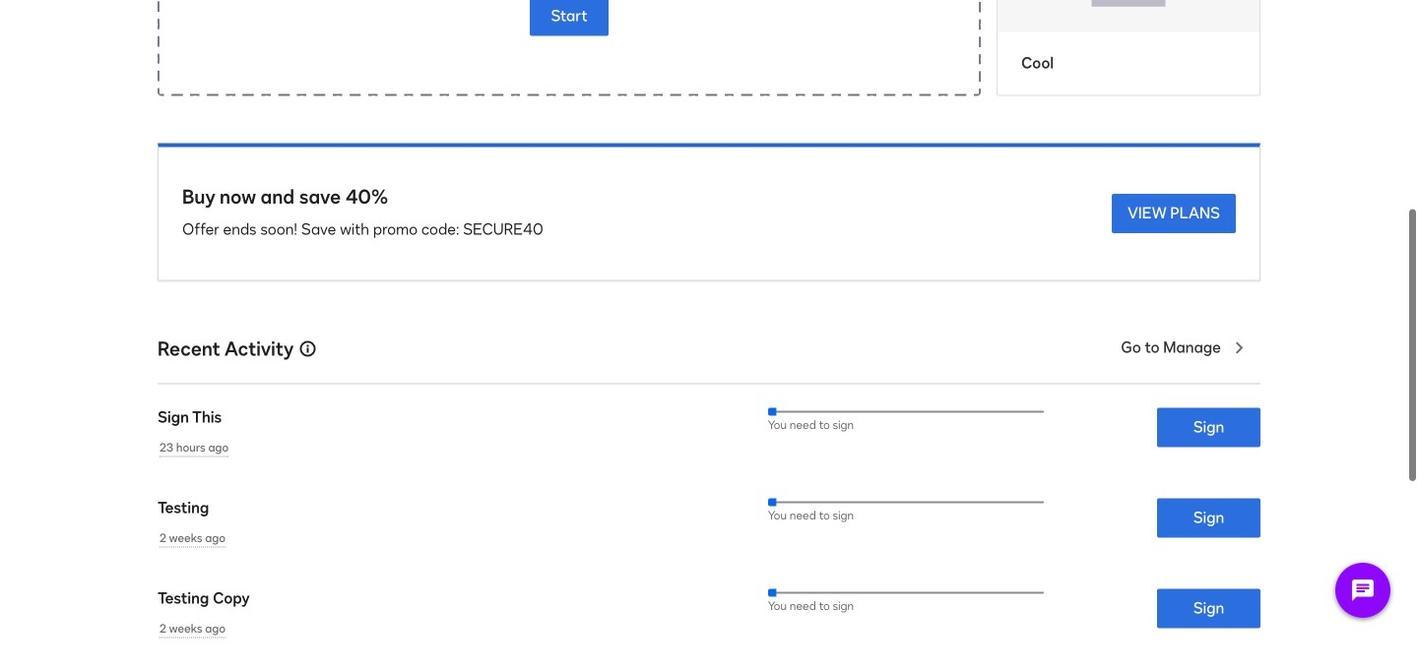 Task type: vqa. For each thing, say whether or not it's contained in the screenshot.
Use Cool image
yes



Task type: describe. For each thing, give the bounding box(es) containing it.
use cool image
[[998, 0, 1260, 32]]



